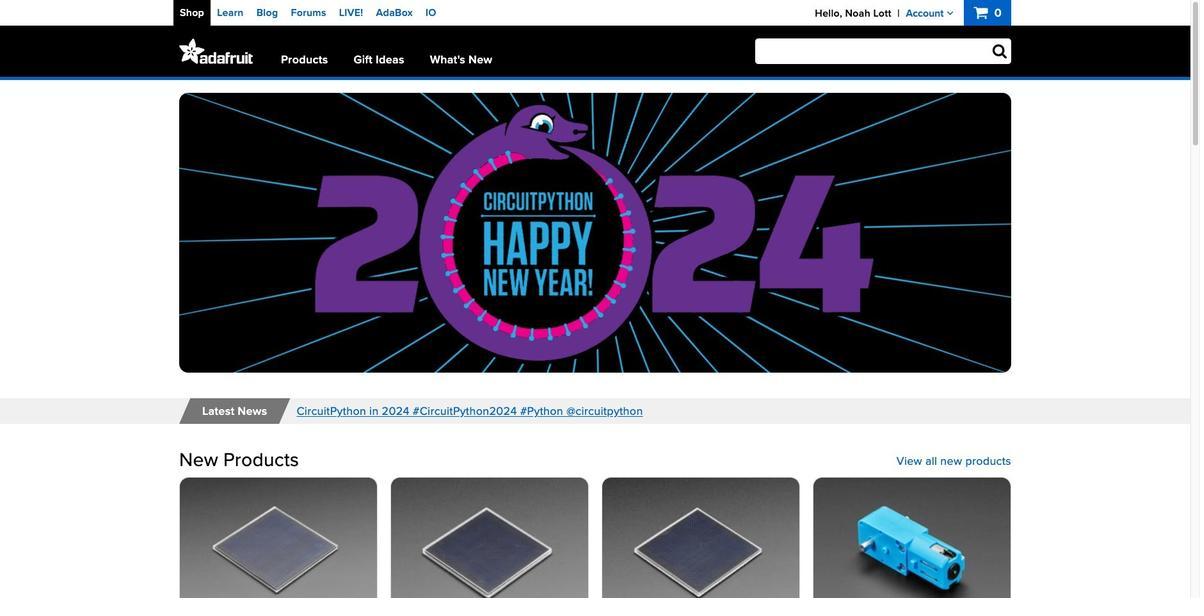 Task type: locate. For each thing, give the bounding box(es) containing it.
angle shote of the metal gear 'double sided' motor image
[[814, 478, 1011, 598], [814, 478, 1011, 598]]

adafruit logo image
[[179, 38, 253, 64]]

main content
[[0, 80, 1196, 598]]

circuitpython happy new year 2024. purple text against a background of a blue laser burst. blinka the snake forms the zero in 2024. image
[[179, 93, 1012, 373], [179, 93, 1012, 373]]

None search field
[[734, 38, 1012, 64]]

None text field
[[756, 38, 1012, 64]]

angled shot of small, square solar panel. image
[[391, 478, 589, 598], [391, 478, 589, 598], [603, 478, 800, 598], [603, 478, 800, 598]]

angled shot of medium-sized black square solar panel. image
[[180, 478, 377, 598], [180, 478, 377, 598]]



Task type: describe. For each thing, give the bounding box(es) containing it.
search image
[[993, 43, 1007, 58]]

shopping cart image
[[974, 5, 992, 20]]

new products element
[[179, 450, 1012, 598]]



Task type: vqa. For each thing, say whether or not it's contained in the screenshot.
text field
yes



